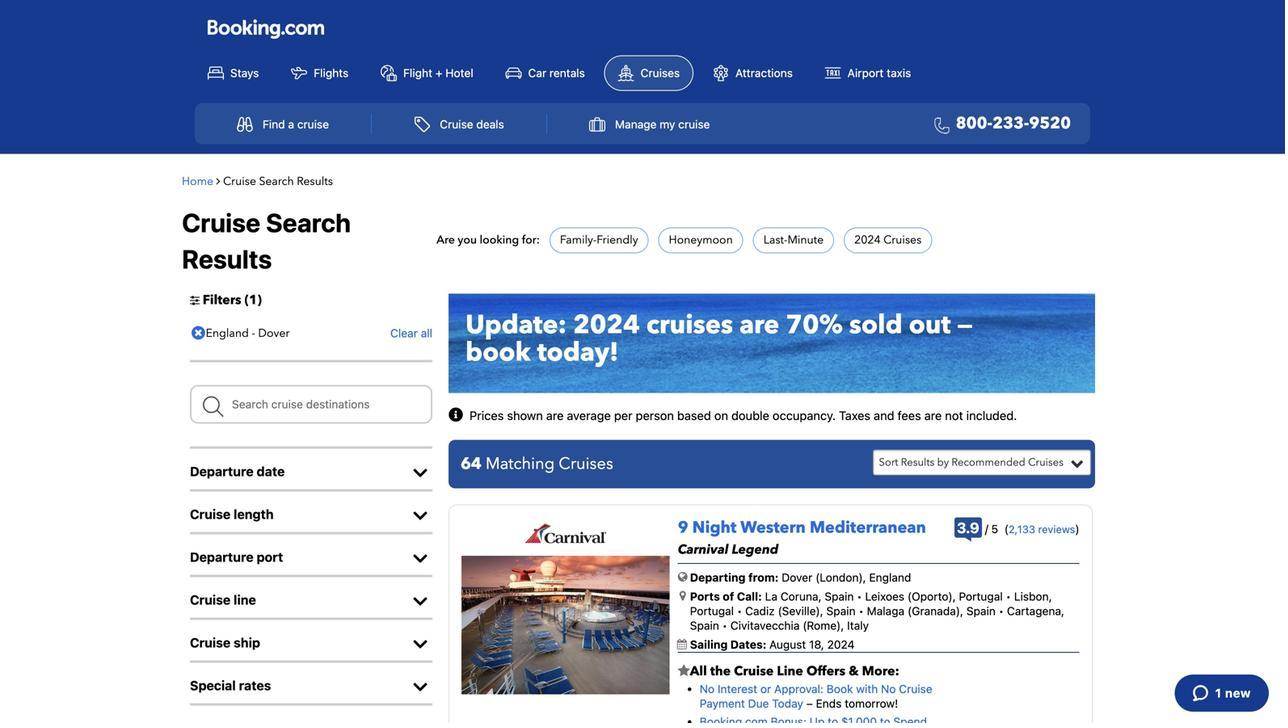 Task type: describe. For each thing, give the bounding box(es) containing it.
2 horizontal spatial results
[[901, 456, 935, 470]]

western
[[741, 517, 806, 539]]

deals
[[477, 118, 504, 131]]

carnival legend image
[[462, 556, 670, 695]]

find a cruise link
[[219, 109, 347, 140]]

5
[[992, 523, 999, 536]]

with
[[857, 683, 878, 696]]

• up cadiz (seville), spain • malaga (granada), spain •
[[857, 590, 863, 604]]

map marker image
[[680, 591, 686, 602]]

chevron down image for cruise ship
[[408, 637, 433, 653]]

—
[[958, 308, 973, 343]]

2 no from the left
[[882, 683, 896, 696]]

home link
[[182, 174, 213, 189]]

home
[[182, 174, 213, 189]]

hotel
[[446, 66, 474, 80]]

clear all
[[391, 327, 433, 340]]

cruise deals
[[440, 118, 504, 131]]

none field inside update: 2024 cruises are 70% sold out — book today! 'main content'
[[190, 385, 433, 424]]

flights
[[314, 66, 349, 80]]

dates:
[[731, 638, 767, 652]]

cruise left line
[[190, 593, 231, 608]]

and
[[874, 409, 895, 423]]

attractions link
[[700, 56, 806, 90]]

• left lisbon,
[[1006, 590, 1012, 604]]

last-minute
[[764, 233, 824, 248]]

taxis
[[887, 66, 912, 80]]

) inside 3.9 / 5 ( 2,133 reviews )
[[1076, 523, 1080, 536]]

last-
[[764, 233, 788, 248]]

family-friendly link
[[560, 233, 638, 248]]

64
[[461, 453, 482, 475]]

honeymoon
[[669, 233, 733, 248]]

cruise ship
[[190, 635, 260, 651]]

departure port
[[190, 550, 283, 565]]

on
[[715, 409, 729, 423]]

due
[[748, 698, 769, 711]]

august
[[770, 638, 806, 652]]

• up italy
[[859, 605, 864, 618]]

sort results by recommended cruises
[[879, 456, 1064, 470]]

64 matching cruises
[[461, 453, 614, 475]]

Search cruise destinations text field
[[190, 385, 433, 424]]

civitavecchia
[[731, 620, 800, 633]]

occupancy.
[[773, 409, 836, 423]]

cruise left length
[[190, 507, 231, 522]]

9
[[678, 517, 689, 539]]

2 horizontal spatial are
[[925, 409, 942, 423]]

based
[[678, 409, 711, 423]]

cruise up or
[[734, 663, 774, 681]]

cruise deals link
[[397, 109, 522, 140]]

0 horizontal spatial (
[[245, 291, 249, 309]]

car rentals
[[528, 66, 585, 80]]

calendar image
[[677, 640, 687, 650]]

average
[[567, 409, 611, 423]]

payment
[[700, 698, 745, 711]]

all
[[421, 327, 433, 340]]

cruise inside 'travel menu' navigation
[[440, 118, 474, 131]]

cruise left ship
[[190, 635, 231, 651]]

( inside 3.9 / 5 ( 2,133 reviews )
[[1005, 523, 1009, 536]]

sailing
[[690, 638, 728, 652]]

globe image
[[678, 572, 688, 583]]

family-
[[560, 233, 597, 248]]

clear
[[391, 327, 418, 340]]

not
[[946, 409, 964, 423]]

1
[[249, 291, 257, 309]]

malaga
[[867, 605, 905, 618]]

mediterranean
[[810, 517, 927, 539]]

car rentals link
[[493, 56, 598, 90]]

sailing dates:
[[690, 638, 770, 652]]

coruna,
[[781, 590, 822, 604]]

chevron down image for cruise length
[[408, 508, 433, 524]]

rentals
[[550, 66, 585, 80]]

800-
[[956, 112, 993, 135]]

update:
[[466, 308, 567, 343]]

reviews
[[1039, 523, 1076, 536]]

update: 2024 cruises are 70% sold out — book today! main content
[[174, 162, 1112, 724]]

airport
[[848, 66, 884, 80]]

0 vertical spatial cruise search results
[[223, 174, 333, 189]]

departing
[[690, 571, 746, 585]]

800-233-9520
[[956, 112, 1071, 135]]

3.9
[[957, 519, 980, 537]]

clear all link
[[391, 323, 433, 344]]

ship
[[234, 635, 260, 651]]

the
[[711, 663, 731, 681]]

by
[[938, 456, 949, 470]]

or
[[761, 683, 772, 696]]

line
[[234, 593, 256, 608]]

travel menu navigation
[[195, 103, 1091, 144]]

9520
[[1030, 112, 1071, 135]]

line
[[777, 663, 804, 681]]

are you looking for:
[[437, 233, 540, 248]]

italy
[[848, 620, 869, 633]]

book
[[827, 683, 854, 696]]

ports of call:
[[690, 590, 762, 604]]

800-233-9520 link
[[928, 112, 1071, 136]]

shown
[[507, 409, 543, 423]]

1 vertical spatial search
[[266, 208, 351, 238]]

times circle image
[[188, 321, 209, 345]]

lisbon, portugal
[[690, 590, 1053, 618]]

2024 inside update: 2024 cruises are 70% sold out — book today!
[[573, 308, 640, 343]]

date
[[257, 464, 285, 479]]

stays link
[[195, 56, 272, 90]]



Task type: locate. For each thing, give the bounding box(es) containing it.
0 vertical spatial )
[[257, 291, 262, 309]]

1 horizontal spatial cruise
[[679, 118, 710, 131]]

0 horizontal spatial no
[[700, 683, 715, 696]]

search
[[259, 174, 294, 189], [266, 208, 351, 238]]

1 horizontal spatial results
[[297, 174, 333, 189]]

cruise down angle right icon
[[182, 208, 261, 238]]

1 departure from the top
[[190, 464, 254, 479]]

departure up cruise length
[[190, 464, 254, 479]]

4 chevron down image from the top
[[408, 680, 433, 696]]

233-
[[993, 112, 1030, 135]]

cruise left deals
[[440, 118, 474, 131]]

are left 70%
[[740, 308, 780, 343]]

chevron down image for special rates
[[408, 680, 433, 696]]

9 night western mediterranean carnival legend
[[678, 517, 927, 559]]

a
[[288, 118, 294, 131]]

1 no from the left
[[700, 683, 715, 696]]

2,133
[[1009, 523, 1036, 536]]

chevron down image for cruise line
[[408, 594, 433, 610]]

prices shown are average per person based on double occupancy. taxes and fees are not included. element
[[470, 409, 1018, 423]]

no interest or approval: book with no cruise payment due today link
[[700, 683, 933, 711]]

port
[[257, 550, 283, 565]]

manage
[[615, 118, 657, 131]]

2024 cruises link
[[855, 233, 922, 248]]

are right shown
[[546, 409, 564, 423]]

approval:
[[775, 683, 824, 696]]

18,
[[810, 638, 825, 652]]

departure for departure port
[[190, 550, 254, 565]]

0 vertical spatial departure
[[190, 464, 254, 479]]

2 vertical spatial results
[[901, 456, 935, 470]]

cruise for manage my cruise
[[679, 118, 710, 131]]

ends
[[816, 698, 842, 711]]

spain inside cartagena, spain
[[690, 620, 720, 633]]

interest
[[718, 683, 758, 696]]

1 horizontal spatial dover
[[782, 571, 813, 585]]

• down call:
[[737, 605, 743, 618]]

angle right image
[[216, 176, 220, 187]]

cruise right my
[[679, 118, 710, 131]]

cruise line
[[190, 593, 256, 608]]

None field
[[190, 385, 433, 424]]

1 cruise from the left
[[297, 118, 329, 131]]

0 vertical spatial (
[[245, 291, 249, 309]]

my
[[660, 118, 676, 131]]

carnival cruise line image
[[525, 523, 607, 545]]

( right filters
[[245, 291, 249, 309]]

cruise inside no interest or approval: book with no cruise payment due today
[[899, 683, 933, 696]]

cruises
[[647, 308, 733, 343]]

are
[[437, 233, 455, 248]]

chevron down image for departure port
[[408, 551, 433, 567]]

cruise inside cruise search results
[[182, 208, 261, 238]]

cruises link
[[605, 56, 694, 91]]

cartagena, spain
[[690, 605, 1065, 633]]

portugal up (granada),
[[959, 590, 1003, 604]]

per
[[614, 409, 633, 423]]

prices shown are average per person based on double occupancy. taxes and fees are not included.
[[470, 409, 1018, 423]]

3 chevron down image from the top
[[408, 637, 433, 653]]

leixoes
[[866, 590, 905, 604]]

spain up italy
[[827, 605, 856, 618]]

1 horizontal spatial no
[[882, 683, 896, 696]]

1 vertical spatial chevron down image
[[408, 508, 433, 524]]

included.
[[967, 409, 1018, 423]]

0 vertical spatial dover
[[258, 326, 290, 341]]

civitavecchia (rome), italy
[[728, 620, 869, 633]]

flights link
[[278, 56, 362, 90]]

taxes
[[839, 409, 871, 423]]

0 horizontal spatial cruise
[[297, 118, 329, 131]]

/
[[986, 523, 989, 536]]

cruise length
[[190, 507, 274, 522]]

you
[[458, 233, 477, 248]]

(seville),
[[778, 605, 824, 618]]

results
[[297, 174, 333, 189], [182, 244, 272, 275], [901, 456, 935, 470]]

tomorrow!
[[845, 698, 899, 711]]

cruise for find a cruise
[[297, 118, 329, 131]]

) up "england - dover"
[[257, 291, 262, 309]]

dover right the -
[[258, 326, 290, 341]]

1 vertical spatial results
[[182, 244, 272, 275]]

last-minute link
[[764, 233, 824, 248]]

1 chevron down image from the top
[[408, 465, 433, 481]]

1 vertical spatial )
[[1076, 523, 1080, 536]]

info label image
[[449, 408, 467, 424]]

for:
[[522, 233, 540, 248]]

booking.com home image
[[208, 19, 324, 40]]

(
[[245, 291, 249, 309], [1005, 523, 1009, 536]]

2 chevron down image from the top
[[408, 594, 433, 610]]

la coruna, spain • leixoes (oporto), portugal •
[[765, 590, 1012, 604]]

1 chevron down image from the top
[[408, 551, 433, 567]]

0 horizontal spatial england
[[206, 326, 249, 341]]

cruise search results down find
[[223, 174, 333, 189]]

more:
[[862, 663, 900, 681]]

– ends tomorrow!
[[804, 698, 899, 711]]

departure up cruise line
[[190, 550, 254, 565]]

1 horizontal spatial portugal
[[959, 590, 1003, 604]]

) right 2,133
[[1076, 523, 1080, 536]]

sold
[[850, 308, 903, 343]]

star image
[[678, 665, 690, 678]]

results down find a cruise
[[297, 174, 333, 189]]

call:
[[737, 590, 762, 604]]

all
[[690, 663, 707, 681]]

0 horizontal spatial dover
[[258, 326, 290, 341]]

( right 5
[[1005, 523, 1009, 536]]

portugal down ports
[[690, 605, 734, 618]]

dover for from:
[[782, 571, 813, 585]]

la
[[765, 590, 778, 604]]

cruise right angle right icon
[[223, 174, 256, 189]]

0 vertical spatial england
[[206, 326, 249, 341]]

spain right (granada),
[[967, 605, 996, 618]]

70%
[[786, 308, 843, 343]]

car
[[528, 66, 547, 80]]

• up sailing dates:
[[723, 620, 728, 633]]

cartagena,
[[1008, 605, 1065, 618]]

1 vertical spatial departure
[[190, 550, 254, 565]]

england up "la coruna, spain • leixoes (oporto), portugal •"
[[870, 571, 912, 585]]

no interest or approval: book with no cruise payment due today
[[700, 683, 933, 711]]

spain down (london),
[[825, 590, 854, 604]]

1 vertical spatial (
[[1005, 523, 1009, 536]]

1 vertical spatial 2024
[[573, 308, 640, 343]]

0 horizontal spatial portugal
[[690, 605, 734, 618]]

1 horizontal spatial england
[[870, 571, 912, 585]]

england left the -
[[206, 326, 249, 341]]

0 vertical spatial 2024
[[855, 233, 881, 248]]

2 chevron down image from the top
[[408, 508, 433, 524]]

(london),
[[816, 571, 867, 585]]

0 horizontal spatial results
[[182, 244, 272, 275]]

filters
[[203, 291, 241, 309]]

3.9 / 5 ( 2,133 reviews )
[[957, 519, 1080, 537]]

2024
[[855, 233, 881, 248], [573, 308, 640, 343], [828, 638, 855, 652]]

today
[[772, 698, 804, 711]]

0 horizontal spatial )
[[257, 291, 262, 309]]

1 vertical spatial cruise search results
[[182, 208, 351, 275]]

offers
[[807, 663, 846, 681]]

sliders image
[[190, 295, 200, 306]]

1 vertical spatial england
[[870, 571, 912, 585]]

filters ( 1 )
[[203, 291, 262, 309]]

1 horizontal spatial (
[[1005, 523, 1009, 536]]

legend
[[732, 541, 779, 559]]

honeymoon link
[[669, 233, 733, 248]]

0 vertical spatial chevron down image
[[408, 465, 433, 481]]

cruise search results up 1 at the left of the page
[[182, 208, 351, 275]]

departure for departure date
[[190, 464, 254, 479]]

results left by
[[901, 456, 935, 470]]

cruise inside dropdown button
[[679, 118, 710, 131]]

england - dover
[[206, 326, 290, 341]]

matching
[[486, 453, 555, 475]]

1 horizontal spatial are
[[740, 308, 780, 343]]

chevron down image
[[408, 551, 433, 567], [408, 594, 433, 610], [408, 637, 433, 653], [408, 680, 433, 696]]

2 departure from the top
[[190, 550, 254, 565]]

dover for -
[[258, 326, 290, 341]]

0 vertical spatial search
[[259, 174, 294, 189]]

chevron down image for departure date
[[408, 465, 433, 481]]

2 cruise from the left
[[679, 118, 710, 131]]

spain up sailing at bottom
[[690, 620, 720, 633]]

0 horizontal spatial are
[[546, 409, 564, 423]]

no down all
[[700, 683, 715, 696]]

england - dover link
[[188, 321, 294, 345]]

2 vertical spatial 2024
[[828, 638, 855, 652]]

flight
[[404, 66, 433, 80]]

fees
[[898, 409, 922, 423]]

2,133 reviews link
[[1009, 523, 1076, 536]]

0 vertical spatial portugal
[[959, 590, 1003, 604]]

(oporto),
[[908, 590, 956, 604]]

double
[[732, 409, 770, 423]]

cruise right 'a'
[[297, 118, 329, 131]]

1 vertical spatial dover
[[782, 571, 813, 585]]

dover up coruna, at the right bottom
[[782, 571, 813, 585]]

chevron down image
[[408, 465, 433, 481], [408, 508, 433, 524]]

are left not
[[925, 409, 942, 423]]

find
[[263, 118, 285, 131]]

0 vertical spatial results
[[297, 174, 333, 189]]

1 vertical spatial portugal
[[690, 605, 734, 618]]

august 18, 2024
[[770, 638, 855, 652]]

&
[[849, 663, 859, 681]]

no down more:
[[882, 683, 896, 696]]

update: 2024 cruises are 70% sold out — book today!
[[466, 308, 973, 370]]

cruise down more:
[[899, 683, 933, 696]]

• left cartagena, in the bottom of the page
[[999, 605, 1004, 618]]

results up filters
[[182, 244, 272, 275]]

1 horizontal spatial )
[[1076, 523, 1080, 536]]

manage my cruise
[[615, 118, 710, 131]]

cruise
[[297, 118, 329, 131], [679, 118, 710, 131]]

are inside update: 2024 cruises are 70% sold out — book today!
[[740, 308, 780, 343]]

portugal inside lisbon, portugal
[[690, 605, 734, 618]]



Task type: vqa. For each thing, say whether or not it's contained in the screenshot.
appointments
no



